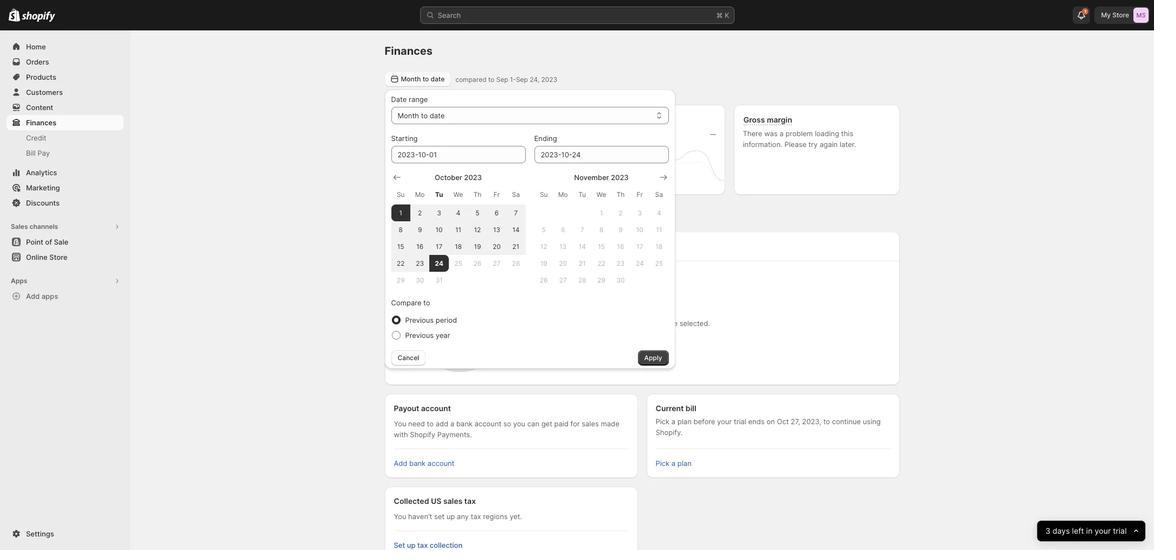 Task type: describe. For each thing, give the bounding box(es) containing it.
1 15 button from the left
[[391, 238, 411, 255]]

collected us sales tax
[[394, 496, 476, 506]]

tu for october
[[435, 190, 443, 199]]

saturday element for october 2023
[[507, 185, 526, 205]]

add for add bank account
[[394, 459, 408, 468]]

mo for november
[[559, 190, 568, 199]]

please
[[785, 140, 807, 149]]

apply
[[645, 354, 663, 362]]

online
[[26, 253, 48, 261]]

information.
[[743, 140, 783, 149]]

0 horizontal spatial shopify image
[[9, 9, 20, 22]]

set up tax collection
[[394, 541, 463, 549]]

1 vertical spatial month
[[398, 111, 419, 120]]

2 22 button from the left
[[592, 255, 611, 272]]

my store image
[[1134, 8, 1149, 23]]

to inside current bill pick a plan before your trial ends on oct 27, 2023, to continue using shopify.
[[824, 417, 831, 426]]

2 30 button from the left
[[611, 272, 631, 289]]

2023,
[[803, 417, 822, 426]]

⌘
[[717, 11, 723, 20]]

1 horizontal spatial $0.00
[[444, 317, 475, 330]]

0 vertical spatial $0.00
[[394, 128, 426, 141]]

current
[[656, 404, 684, 413]]

sales channels
[[11, 222, 58, 231]]

1 vertical spatial 19
[[541, 259, 548, 267]]

previous year
[[405, 331, 451, 340]]

thursday element for october 2023
[[468, 185, 487, 205]]

for
[[571, 419, 580, 428]]

sunday element for november 2023
[[535, 185, 554, 205]]

7 for rightmost 7 'button'
[[581, 226, 584, 234]]

1 24 button from the left
[[430, 255, 449, 272]]

0 vertical spatial account
[[421, 404, 451, 413]]

friday element for october 2023
[[487, 185, 507, 205]]

orders
[[26, 57, 49, 66]]

paid
[[555, 419, 569, 428]]

1 vertical spatial bank
[[410, 459, 426, 468]]

bill pay
[[26, 149, 50, 157]]

0 vertical spatial 21
[[513, 242, 520, 251]]

trial inside dropdown button
[[1114, 526, 1128, 536]]

search
[[438, 11, 461, 20]]

were
[[558, 319, 574, 328]]

there were no sales during the date range selected.
[[537, 319, 710, 328]]

1 30 button from the left
[[411, 272, 430, 289]]

2 vertical spatial account
[[428, 459, 455, 468]]

su for october
[[397, 190, 405, 199]]

15 for first 15 button from left
[[397, 242, 404, 251]]

channels
[[30, 222, 58, 231]]

0 vertical spatial tax
[[465, 496, 476, 506]]

analytics
[[26, 168, 57, 177]]

days
[[1053, 526, 1071, 536]]

date inside 'dropdown button'
[[431, 75, 445, 83]]

to inside you need to add a bank account so you can get paid for sales made with shopify payments.
[[427, 419, 434, 428]]

2 23 button from the left
[[611, 255, 631, 272]]

9 for first 9 button from right
[[619, 226, 623, 234]]

6 for the rightmost 6 button
[[561, 226, 565, 234]]

4 for october 2023
[[457, 209, 461, 217]]

0 horizontal spatial 28
[[512, 259, 520, 267]]

1 vertical spatial 12
[[541, 242, 548, 251]]

1 horizontal spatial shopify image
[[22, 11, 55, 22]]

1 vertical spatial tax
[[471, 512, 481, 521]]

1 horizontal spatial up
[[447, 512, 455, 521]]

1 horizontal spatial 14 button
[[573, 238, 592, 255]]

my
[[1102, 11, 1111, 19]]

november 2023
[[575, 173, 629, 182]]

pick a plan link
[[656, 459, 692, 468]]

1 for october 2023
[[399, 209, 402, 217]]

cancel button
[[391, 350, 426, 366]]

2 vertical spatial finances
[[385, 213, 418, 222]]

k
[[725, 11, 730, 20]]

a inside gross margin there was a problem loading this information. please try again later.
[[780, 129, 784, 138]]

1 horizontal spatial 21
[[579, 259, 586, 267]]

1 23 from the left
[[416, 259, 424, 267]]

bill pay link
[[7, 145, 124, 161]]

finances link
[[7, 115, 124, 130]]

1 sep from the left
[[497, 75, 509, 83]]

1 horizontal spatial 13 button
[[554, 238, 573, 255]]

pay
[[38, 149, 50, 157]]

8 for second 8 button from the right
[[399, 226, 403, 234]]

collection
[[430, 541, 463, 549]]

27 for the left 27 button
[[493, 259, 501, 267]]

sale
[[54, 238, 68, 246]]

credit link
[[7, 130, 124, 145]]

was
[[765, 129, 778, 138]]

the
[[629, 319, 640, 328]]

1 11 button from the left
[[449, 221, 468, 238]]

my store
[[1102, 11, 1130, 19]]

1 vertical spatial date
[[430, 111, 445, 120]]

you for payout account
[[394, 419, 407, 428]]

bill
[[686, 404, 697, 413]]

previous for previous year
[[405, 331, 434, 340]]

1 horizontal spatial 27 button
[[554, 272, 573, 289]]

0 horizontal spatial 21 button
[[507, 238, 526, 255]]

settings link
[[7, 526, 124, 541]]

0 horizontal spatial 26 button
[[468, 255, 487, 272]]

0 horizontal spatial 12 button
[[468, 221, 487, 238]]

apps button
[[7, 273, 124, 289]]

5 for rightmost the 5 button
[[542, 226, 546, 234]]

margin
[[767, 115, 793, 124]]

bank inside you need to add a bank account so you can get paid for sales made with shopify payments.
[[457, 419, 473, 428]]

try
[[809, 140, 818, 149]]

your inside current bill pick a plan before your trial ends on oct 27, 2023, to continue using shopify.
[[718, 417, 732, 426]]

sales channels button
[[7, 219, 124, 234]]

2 button for october 2023
[[411, 205, 430, 221]]

products link
[[7, 69, 124, 85]]

0 vertical spatial 12
[[474, 226, 481, 234]]

no change image
[[710, 130, 716, 139]]

period
[[436, 316, 457, 324]]

tuesday element for november 2023
[[573, 185, 592, 205]]

home
[[26, 42, 46, 51]]

1 horizontal spatial 12 button
[[535, 238, 554, 255]]

1 17 from the left
[[436, 242, 443, 251]]

0 horizontal spatial 14 button
[[507, 221, 526, 238]]

1 18 button from the left
[[449, 238, 468, 255]]

th for october 2023
[[474, 190, 482, 199]]

tuesday element for october 2023
[[430, 185, 449, 205]]

1 vertical spatial 28
[[579, 276, 587, 284]]

1 vertical spatial there
[[537, 319, 556, 328]]

account inside you need to add a bank account so you can get paid for sales made with shopify payments.
[[475, 419, 502, 428]]

3 days left in your trial
[[1046, 526, 1128, 536]]

customers
[[26, 88, 63, 97]]

2 sep from the left
[[516, 75, 528, 83]]

1 vertical spatial 13
[[560, 242, 567, 251]]

1 horizontal spatial 19 button
[[535, 255, 554, 272]]

problem
[[786, 129, 813, 138]]

1 horizontal spatial 7 button
[[573, 221, 592, 238]]

plan inside current bill pick a plan before your trial ends on oct 27, 2023, to continue using shopify.
[[678, 417, 692, 426]]

3 for november 2023
[[638, 209, 642, 217]]

no change image
[[536, 130, 542, 139]]

marketing link
[[7, 180, 124, 195]]

0 vertical spatial 19
[[474, 242, 481, 251]]

1 vertical spatial up
[[407, 541, 416, 549]]

marketing
[[26, 183, 60, 192]]

2 for october 2023
[[418, 209, 422, 217]]

0 horizontal spatial 6 button
[[487, 205, 507, 221]]

left
[[1073, 526, 1085, 536]]

this
[[842, 129, 854, 138]]

you for collected us sales tax
[[394, 512, 407, 521]]

1 25 button from the left
[[449, 255, 468, 272]]

month inside 'dropdown button'
[[401, 75, 421, 83]]

2 17 from the left
[[637, 242, 644, 251]]

pick inside current bill pick a plan before your trial ends on oct 27, 2023, to continue using shopify.
[[656, 417, 670, 426]]

1 10 button from the left
[[430, 221, 449, 238]]

monday element for november
[[554, 185, 573, 205]]

1 horizontal spatial 2023
[[542, 75, 558, 83]]

yet.
[[510, 512, 522, 521]]

finances breakdown
[[385, 213, 461, 222]]

2 vertical spatial sales
[[444, 496, 463, 506]]

add apps
[[26, 292, 58, 301]]

2 11 button from the left
[[650, 221, 669, 238]]

sales inside you need to add a bank account so you can get paid for sales made with shopify payments.
[[582, 419, 599, 428]]

hide completed tasks button
[[387, 6, 885, 21]]

sa for october 2023
[[512, 190, 520, 199]]

to down date range
[[421, 111, 428, 120]]

31
[[436, 276, 443, 284]]

get
[[542, 419, 553, 428]]

you need to add a bank account so you can get paid for sales made with shopify payments.
[[394, 419, 620, 439]]

1 horizontal spatial 21 button
[[573, 255, 592, 272]]

selected.
[[680, 319, 710, 328]]

we for november
[[597, 190, 607, 199]]

set up tax collection link
[[394, 541, 463, 549]]

9 for first 9 button
[[418, 226, 422, 234]]

add bank account
[[394, 459, 455, 468]]

sunday element for october 2023
[[391, 185, 411, 205]]

2 22 from the left
[[598, 259, 606, 267]]

0 vertical spatial finances
[[385, 44, 433, 57]]

discounts link
[[7, 195, 124, 210]]

bill
[[26, 149, 36, 157]]

trial inside current bill pick a plan before your trial ends on oct 27, 2023, to continue using shopify.
[[734, 417, 747, 426]]

2 pick from the top
[[656, 459, 670, 468]]

1 horizontal spatial range
[[659, 319, 678, 328]]

haven't
[[409, 512, 433, 521]]

15 for 2nd 15 button from left
[[598, 242, 605, 251]]

2 25 from the left
[[656, 259, 663, 267]]

3 button for november 2023
[[631, 205, 650, 221]]

no
[[576, 319, 585, 328]]

ends
[[749, 417, 765, 426]]

18 for 1st 18 'button' from right
[[656, 242, 663, 251]]

online store button
[[0, 250, 130, 265]]

0 vertical spatial 13
[[493, 226, 501, 234]]

wednesday element for october
[[449, 185, 468, 205]]

1 11 from the left
[[456, 226, 462, 234]]

wednesday element for november
[[592, 185, 611, 205]]

gross margin button
[[741, 114, 795, 126]]

16 for 1st 16 button
[[417, 242, 424, 251]]

1 horizontal spatial 20 button
[[554, 255, 573, 272]]

us
[[431, 496, 442, 506]]

2 9 button from the left
[[611, 221, 631, 238]]

3 for october 2023
[[437, 209, 441, 217]]

20 for right 20 button
[[559, 259, 567, 267]]

your inside dropdown button
[[1096, 526, 1112, 536]]

4 button for november 2023
[[650, 205, 669, 221]]

⌘ k
[[717, 11, 730, 20]]

a down shopify.
[[672, 459, 676, 468]]

1 horizontal spatial 28 button
[[573, 272, 592, 289]]

payments.
[[438, 430, 472, 439]]

0 horizontal spatial 28 button
[[507, 255, 526, 272]]

compare to
[[391, 298, 430, 307]]

5 for left the 5 button
[[476, 209, 480, 217]]

0 horizontal spatial 7 button
[[507, 205, 526, 221]]

ending
[[535, 134, 557, 143]]

0 vertical spatial 14
[[513, 226, 520, 234]]

1 button for november
[[592, 205, 611, 221]]

0 horizontal spatial 20 button
[[487, 238, 507, 255]]

apps
[[42, 292, 58, 301]]

grid containing november
[[535, 172, 669, 289]]

add bank account link
[[394, 459, 455, 468]]

previous for previous period
[[405, 316, 434, 324]]

gross
[[744, 115, 765, 124]]

add for add apps
[[26, 292, 40, 301]]

2 vertical spatial date
[[642, 319, 657, 328]]

Ending text field
[[535, 146, 669, 163]]

hide
[[594, 9, 609, 18]]

hide completed tasks
[[594, 9, 666, 18]]



Task type: locate. For each thing, give the bounding box(es) containing it.
1 vertical spatial finances
[[26, 118, 56, 127]]

store right the "my" at the right top of page
[[1113, 11, 1130, 19]]

1 1 button from the left
[[391, 205, 411, 221]]

1 sunday element from the left
[[391, 185, 411, 205]]

1 thursday element from the left
[[468, 185, 487, 205]]

shopify.
[[656, 428, 683, 437]]

2 29 from the left
[[598, 276, 606, 284]]

0 horizontal spatial fr
[[494, 190, 500, 199]]

3 days left in your trial button
[[1038, 521, 1146, 541]]

your
[[718, 417, 732, 426], [1096, 526, 1112, 536]]

thursday element for november 2023
[[611, 185, 631, 205]]

0 vertical spatial range
[[409, 95, 428, 104]]

fr for november 2023
[[637, 190, 643, 199]]

2 th from the left
[[617, 190, 625, 199]]

0 horizontal spatial 29
[[397, 276, 405, 284]]

0 horizontal spatial sep
[[497, 75, 509, 83]]

shopify image
[[9, 9, 20, 22], [22, 11, 55, 22]]

1 23 button from the left
[[411, 255, 430, 272]]

0 horizontal spatial mo
[[415, 190, 425, 199]]

1 horizontal spatial 25
[[656, 259, 663, 267]]

0 horizontal spatial 29 button
[[391, 272, 411, 289]]

pick down shopify.
[[656, 459, 670, 468]]

1 su from the left
[[397, 190, 405, 199]]

sales right no
[[587, 319, 604, 328]]

account down payments.
[[428, 459, 455, 468]]

2 16 from the left
[[617, 242, 625, 251]]

0 horizontal spatial 16
[[417, 242, 424, 251]]

1 horizontal spatial 1 button
[[592, 205, 611, 221]]

1 horizontal spatial mo
[[559, 190, 568, 199]]

1 inside 1 dropdown button
[[1085, 9, 1087, 14]]

add down with
[[394, 459, 408, 468]]

6
[[495, 209, 499, 217], [561, 226, 565, 234]]

2 button
[[411, 205, 430, 221], [611, 205, 631, 221]]

1 25 from the left
[[455, 259, 463, 267]]

22 button
[[391, 255, 411, 272], [592, 255, 611, 272]]

23 button
[[411, 255, 430, 272], [611, 255, 631, 272]]

26 for 26 button to the left
[[474, 259, 482, 267]]

1 vertical spatial month to date
[[398, 111, 445, 120]]

29 button up compare
[[391, 272, 411, 289]]

2 18 from the left
[[656, 242, 663, 251]]

0 horizontal spatial 1
[[399, 209, 402, 217]]

1 previous from the top
[[405, 316, 434, 324]]

1 button
[[1074, 7, 1091, 24]]

thursday element down october 2023
[[468, 185, 487, 205]]

home link
[[7, 39, 124, 54]]

wednesday element down october 2023
[[449, 185, 468, 205]]

1 30 from the left
[[416, 276, 424, 284]]

1 vertical spatial 7
[[581, 226, 584, 234]]

0 horizontal spatial 2
[[418, 209, 422, 217]]

1 left the "my" at the right top of page
[[1085, 9, 1087, 14]]

0 vertical spatial pick
[[656, 417, 670, 426]]

thursday element down november 2023
[[611, 185, 631, 205]]

1 horizontal spatial su
[[540, 190, 548, 199]]

you down collected
[[394, 512, 407, 521]]

to left add
[[427, 419, 434, 428]]

of
[[45, 238, 52, 246]]

monday element
[[411, 185, 430, 205], [554, 185, 573, 205]]

18 for 2nd 18 'button' from right
[[455, 242, 462, 251]]

1 4 from the left
[[457, 209, 461, 217]]

starting
[[391, 134, 418, 143]]

tu for november
[[579, 190, 586, 199]]

26 button
[[468, 255, 487, 272], [535, 272, 554, 289]]

2 15 from the left
[[598, 242, 605, 251]]

bank up payments.
[[457, 419, 473, 428]]

we
[[454, 190, 463, 199], [597, 190, 607, 199]]

2 2 button from the left
[[611, 205, 631, 221]]

2 23 from the left
[[617, 259, 625, 267]]

1 vertical spatial your
[[1096, 526, 1112, 536]]

2 plan from the top
[[678, 459, 692, 468]]

2 24 from the left
[[636, 259, 644, 267]]

pick up shopify.
[[656, 417, 670, 426]]

october
[[435, 173, 463, 182]]

3 inside dropdown button
[[1046, 526, 1051, 536]]

1 horizontal spatial 18 button
[[650, 238, 669, 255]]

1 horizontal spatial 4 button
[[650, 205, 669, 221]]

sunday element
[[391, 185, 411, 205], [535, 185, 554, 205]]

2 11 from the left
[[656, 226, 663, 234]]

1 down november 2023
[[600, 209, 603, 217]]

wednesday element down november 2023
[[592, 185, 611, 205]]

14
[[513, 226, 520, 234], [579, 242, 586, 251]]

made
[[601, 419, 620, 428]]

settings
[[26, 529, 54, 538]]

1 button left the breakdown
[[391, 205, 411, 221]]

there inside gross margin there was a problem loading this information. please try again later.
[[743, 129, 763, 138]]

tax right set
[[418, 541, 428, 549]]

1 horizontal spatial 30
[[617, 276, 625, 284]]

2 tuesday element from the left
[[573, 185, 592, 205]]

6 button
[[487, 205, 507, 221], [554, 221, 573, 238]]

need
[[409, 419, 425, 428]]

29 button up during
[[592, 272, 611, 289]]

range left selected.
[[659, 319, 678, 328]]

tasks
[[649, 9, 666, 18]]

30 button
[[411, 272, 430, 289], [611, 272, 631, 289]]

1 22 button from the left
[[391, 255, 411, 272]]

products
[[26, 73, 56, 81]]

7 for leftmost 7 'button'
[[514, 209, 518, 217]]

1 vertical spatial 14
[[579, 242, 586, 251]]

6 for the left 6 button
[[495, 209, 499, 217]]

2 17 button from the left
[[631, 238, 650, 255]]

month to date up date range
[[401, 75, 445, 83]]

0 horizontal spatial 18
[[455, 242, 462, 251]]

monday element for october
[[411, 185, 430, 205]]

$0.00 down date range
[[394, 128, 426, 141]]

content link
[[7, 100, 124, 115]]

su for november
[[540, 190, 548, 199]]

trial right in
[[1114, 526, 1128, 536]]

27,
[[791, 417, 801, 426]]

2 for november 2023
[[619, 209, 623, 217]]

tuesday element down november
[[573, 185, 592, 205]]

1 horizontal spatial 26 button
[[535, 272, 554, 289]]

shopify
[[410, 430, 436, 439]]

date right the
[[642, 319, 657, 328]]

1 9 from the left
[[418, 226, 422, 234]]

2 su from the left
[[540, 190, 548, 199]]

apply button
[[638, 350, 669, 366]]

1 horizontal spatial 9 button
[[611, 221, 631, 238]]

plan
[[678, 417, 692, 426], [678, 459, 692, 468]]

1 10 from the left
[[436, 226, 443, 234]]

2 saturday element from the left
[[650, 185, 669, 205]]

1 tu from the left
[[435, 190, 443, 199]]

0 horizontal spatial 14
[[513, 226, 520, 234]]

cancel
[[398, 354, 419, 362]]

2 29 button from the left
[[592, 272, 611, 289]]

during
[[606, 319, 627, 328]]

0 vertical spatial month to date
[[401, 75, 445, 83]]

2 9 from the left
[[619, 226, 623, 234]]

2 fr from the left
[[637, 190, 643, 199]]

0 horizontal spatial 5 button
[[468, 205, 487, 221]]

date left compared
[[431, 75, 445, 83]]

16
[[417, 242, 424, 251], [617, 242, 625, 251]]

tuesday element
[[430, 185, 449, 205], [573, 185, 592, 205]]

4
[[457, 209, 461, 217], [657, 209, 662, 217]]

1 horizontal spatial 2
[[619, 209, 623, 217]]

1 29 from the left
[[397, 276, 405, 284]]

a right add
[[451, 419, 455, 428]]

0 horizontal spatial 26
[[474, 259, 482, 267]]

store for online store
[[49, 253, 67, 261]]

tuesday element down october
[[430, 185, 449, 205]]

before
[[694, 417, 716, 426]]

orders link
[[7, 54, 124, 69]]

oct
[[777, 417, 789, 426]]

1 16 from the left
[[417, 242, 424, 251]]

1 for november 2023
[[600, 209, 603, 217]]

tu down november
[[579, 190, 586, 199]]

1 18 from the left
[[455, 242, 462, 251]]

1 horizontal spatial 23
[[617, 259, 625, 267]]

2 sunday element from the left
[[535, 185, 554, 205]]

8 down finances breakdown
[[399, 226, 403, 234]]

2 2 from the left
[[619, 209, 623, 217]]

plan down bill
[[678, 417, 692, 426]]

to inside month to date 'dropdown button'
[[423, 75, 429, 83]]

grid
[[391, 172, 526, 289], [535, 172, 669, 289]]

0 horizontal spatial range
[[409, 95, 428, 104]]

we for october
[[454, 190, 463, 199]]

1 vertical spatial $0.00
[[444, 317, 475, 330]]

20 for 20 button to the left
[[493, 242, 501, 251]]

0 horizontal spatial saturday element
[[507, 185, 526, 205]]

a up shopify.
[[672, 417, 676, 426]]

to right 2023,
[[824, 417, 831, 426]]

you haven't set up any tax regions yet.
[[394, 512, 522, 521]]

0 horizontal spatial friday element
[[487, 185, 507, 205]]

3
[[437, 209, 441, 217], [638, 209, 642, 217], [1046, 526, 1051, 536]]

th for november 2023
[[617, 190, 625, 199]]

29
[[397, 276, 405, 284], [598, 276, 606, 284]]

2 thursday element from the left
[[611, 185, 631, 205]]

29 up compare
[[397, 276, 405, 284]]

plan down shopify.
[[678, 459, 692, 468]]

2 friday element from the left
[[631, 185, 650, 205]]

1 8 button from the left
[[391, 221, 411, 238]]

finances up month to date 'dropdown button'
[[385, 44, 433, 57]]

2 3 button from the left
[[631, 205, 650, 221]]

8 button left the breakdown
[[391, 221, 411, 238]]

account up add
[[421, 404, 451, 413]]

discounts
[[26, 199, 60, 207]]

1 horizontal spatial 3
[[638, 209, 642, 217]]

pick a plan
[[656, 459, 692, 468]]

2023 for october 2023
[[464, 173, 482, 182]]

grid containing october
[[391, 172, 526, 289]]

30 button left 31
[[411, 272, 430, 289]]

online store
[[26, 253, 67, 261]]

0 horizontal spatial 30 button
[[411, 272, 430, 289]]

2 wednesday element from the left
[[592, 185, 611, 205]]

sep left 24,
[[516, 75, 528, 83]]

2 16 button from the left
[[611, 238, 631, 255]]

2 tu from the left
[[579, 190, 586, 199]]

1 horizontal spatial 24
[[636, 259, 644, 267]]

1 17 button from the left
[[430, 238, 449, 255]]

1 2 button from the left
[[411, 205, 430, 221]]

1 horizontal spatial tu
[[579, 190, 586, 199]]

there down gross
[[743, 129, 763, 138]]

sa for november 2023
[[656, 190, 663, 199]]

month up date range
[[401, 75, 421, 83]]

analytics link
[[7, 165, 124, 180]]

tax right any
[[471, 512, 481, 521]]

th down october 2023
[[474, 190, 482, 199]]

up
[[447, 512, 455, 521], [407, 541, 416, 549]]

0 horizontal spatial 2023
[[464, 173, 482, 182]]

1 15 from the left
[[397, 242, 404, 251]]

1 we from the left
[[454, 190, 463, 199]]

1 9 button from the left
[[411, 221, 430, 238]]

point of sale link
[[7, 234, 124, 250]]

3 button for october 2023
[[430, 205, 449, 221]]

1 horizontal spatial 3 button
[[631, 205, 650, 221]]

30 up there were no sales during the date range selected.
[[617, 276, 625, 284]]

there
[[743, 129, 763, 138], [537, 319, 556, 328]]

sales up you haven't set up any tax regions yet.
[[444, 496, 463, 506]]

0 horizontal spatial add
[[26, 292, 40, 301]]

1 horizontal spatial 28
[[579, 276, 587, 284]]

31 button
[[430, 272, 449, 289]]

2 mo from the left
[[559, 190, 568, 199]]

finances left the breakdown
[[385, 213, 418, 222]]

your right in
[[1096, 526, 1112, 536]]

2023 for november 2023
[[611, 173, 629, 182]]

1 horizontal spatial 13
[[560, 242, 567, 251]]

wednesday element
[[449, 185, 468, 205], [592, 185, 611, 205]]

collected
[[394, 496, 429, 506]]

29 up there were no sales during the date range selected.
[[598, 276, 606, 284]]

1 fr from the left
[[494, 190, 500, 199]]

finances down content
[[26, 118, 56, 127]]

4 button for october 2023
[[449, 205, 468, 221]]

2 vertical spatial tax
[[418, 541, 428, 549]]

sep
[[497, 75, 509, 83], [516, 75, 528, 83]]

0 horizontal spatial your
[[718, 417, 732, 426]]

30 left 31
[[416, 276, 424, 284]]

2 8 button from the left
[[592, 221, 611, 238]]

0 horizontal spatial 3 button
[[430, 205, 449, 221]]

2 15 button from the left
[[592, 238, 611, 255]]

sep left 1-
[[497, 75, 509, 83]]

bank down the shopify
[[410, 459, 426, 468]]

loading
[[815, 129, 840, 138]]

2023 right november
[[611, 173, 629, 182]]

1 saturday element from the left
[[507, 185, 526, 205]]

24 for 2nd 24 button from the right
[[435, 259, 444, 267]]

1 left the breakdown
[[399, 209, 402, 217]]

customers link
[[7, 85, 124, 100]]

0 horizontal spatial su
[[397, 190, 405, 199]]

completed
[[611, 9, 647, 18]]

1 wednesday element from the left
[[449, 185, 468, 205]]

0 vertical spatial sales
[[587, 319, 604, 328]]

16 for 1st 16 button from right
[[617, 242, 625, 251]]

mo for october
[[415, 190, 425, 199]]

add inside add apps button
[[26, 292, 40, 301]]

27 button
[[487, 255, 507, 272], [554, 272, 573, 289]]

1 vertical spatial 21
[[579, 259, 586, 267]]

1 22 from the left
[[397, 259, 405, 267]]

1 16 button from the left
[[411, 238, 430, 255]]

0 horizontal spatial we
[[454, 190, 463, 199]]

0 horizontal spatial 27 button
[[487, 255, 507, 272]]

1 horizontal spatial 18
[[656, 242, 663, 251]]

1 4 button from the left
[[449, 205, 468, 221]]

1 horizontal spatial monday element
[[554, 185, 573, 205]]

Starting text field
[[391, 146, 526, 163]]

30 button up there were no sales during the date range selected.
[[611, 272, 631, 289]]

1 3 button from the left
[[430, 205, 449, 221]]

point
[[26, 238, 43, 246]]

you
[[514, 419, 526, 428]]

0 horizontal spatial 13 button
[[487, 221, 507, 238]]

mo
[[415, 190, 425, 199], [559, 190, 568, 199]]

2 you from the top
[[394, 512, 407, 521]]

month to date down date range
[[398, 111, 445, 120]]

26
[[474, 259, 482, 267], [540, 276, 548, 284]]

to up previous period
[[424, 298, 430, 307]]

2 4 from the left
[[657, 209, 662, 217]]

to up date range
[[423, 75, 429, 83]]

2023 right 24,
[[542, 75, 558, 83]]

1 vertical spatial 5
[[542, 226, 546, 234]]

29 button
[[391, 272, 411, 289], [592, 272, 611, 289]]

2023 right october
[[464, 173, 482, 182]]

we down october 2023
[[454, 190, 463, 199]]

previous up previous year
[[405, 316, 434, 324]]

a inside you need to add a bank account so you can get paid for sales made with shopify payments.
[[451, 419, 455, 428]]

a right was
[[780, 129, 784, 138]]

1 horizontal spatial 10 button
[[631, 221, 650, 238]]

0 horizontal spatial tu
[[435, 190, 443, 199]]

2 10 button from the left
[[631, 221, 650, 238]]

4 for november 2023
[[657, 209, 662, 217]]

month down date range
[[398, 111, 419, 120]]

24 for 1st 24 button from the right
[[636, 259, 644, 267]]

2 1 button from the left
[[592, 205, 611, 221]]

0 vertical spatial your
[[718, 417, 732, 426]]

1 horizontal spatial 26
[[540, 276, 548, 284]]

we down november 2023
[[597, 190, 607, 199]]

you inside you need to add a bank account so you can get paid for sales made with shopify payments.
[[394, 419, 407, 428]]

store down sale
[[49, 253, 67, 261]]

2 25 button from the left
[[650, 255, 669, 272]]

tax up any
[[465, 496, 476, 506]]

0 horizontal spatial 19 button
[[468, 238, 487, 255]]

store inside online store link
[[49, 253, 67, 261]]

date range
[[391, 95, 428, 104]]

1 pick from the top
[[656, 417, 670, 426]]

2 30 from the left
[[617, 276, 625, 284]]

sales right for
[[582, 419, 599, 428]]

account left so
[[475, 419, 502, 428]]

1 horizontal spatial your
[[1096, 526, 1112, 536]]

store for my store
[[1113, 11, 1130, 19]]

1 monday element from the left
[[411, 185, 430, 205]]

0 horizontal spatial 9 button
[[411, 221, 430, 238]]

2 24 button from the left
[[631, 255, 650, 272]]

sales
[[11, 222, 28, 231]]

a inside current bill pick a plan before your trial ends on oct 27, 2023, to continue using shopify.
[[672, 417, 676, 426]]

range right date
[[409, 95, 428, 104]]

continue
[[833, 417, 861, 426]]

point of sale
[[26, 238, 68, 246]]

27 for the rightmost 27 button
[[560, 276, 567, 284]]

tu down october
[[435, 190, 443, 199]]

1 vertical spatial plan
[[678, 459, 692, 468]]

4 button
[[449, 205, 468, 221], [650, 205, 669, 221]]

1 2 from the left
[[418, 209, 422, 217]]

0 horizontal spatial trial
[[734, 417, 747, 426]]

$0.00 up year
[[444, 317, 475, 330]]

8 button down november 2023
[[592, 221, 611, 238]]

2 10 from the left
[[637, 226, 644, 234]]

16 button
[[411, 238, 430, 255], [611, 238, 631, 255]]

online store link
[[7, 250, 124, 265]]

friday element
[[487, 185, 507, 205], [631, 185, 650, 205]]

1 sa from the left
[[512, 190, 520, 199]]

compare
[[391, 298, 422, 307]]

sa
[[512, 190, 520, 199], [656, 190, 663, 199]]

17 button
[[430, 238, 449, 255], [631, 238, 650, 255]]

saturday element for november 2023
[[650, 185, 669, 205]]

date down month to date 'dropdown button'
[[430, 111, 445, 120]]

2 button for november 2023
[[611, 205, 631, 221]]

1 friday element from the left
[[487, 185, 507, 205]]

1 horizontal spatial 2 button
[[611, 205, 631, 221]]

1 horizontal spatial sa
[[656, 190, 663, 199]]

25 button
[[449, 255, 468, 272], [650, 255, 669, 272]]

1 horizontal spatial add
[[394, 459, 408, 468]]

1 vertical spatial 20
[[559, 259, 567, 267]]

2 grid from the left
[[535, 172, 669, 289]]

1 8 from the left
[[399, 226, 403, 234]]

1 th from the left
[[474, 190, 482, 199]]

1 vertical spatial store
[[49, 253, 67, 261]]

1 horizontal spatial grid
[[535, 172, 669, 289]]

fr for october 2023
[[494, 190, 500, 199]]

thursday element
[[468, 185, 487, 205], [611, 185, 631, 205]]

1 mo from the left
[[415, 190, 425, 199]]

1 button down november 2023
[[592, 205, 611, 221]]

1 grid from the left
[[391, 172, 526, 289]]

november
[[575, 173, 609, 182]]

1 horizontal spatial 24 button
[[631, 255, 650, 272]]

0 horizontal spatial 6
[[495, 209, 499, 217]]

2 horizontal spatial 3
[[1046, 526, 1051, 536]]

0 horizontal spatial up
[[407, 541, 416, 549]]

1 horizontal spatial 5 button
[[535, 221, 554, 238]]

1 horizontal spatial there
[[743, 129, 763, 138]]

there left were
[[537, 319, 556, 328]]

0 horizontal spatial 8
[[399, 226, 403, 234]]

0 horizontal spatial 21
[[513, 242, 520, 251]]

26 for the right 26 button
[[540, 276, 548, 284]]

month to date inside 'dropdown button'
[[401, 75, 445, 83]]

1 horizontal spatial we
[[597, 190, 607, 199]]

30
[[416, 276, 424, 284], [617, 276, 625, 284]]

gross margin there was a problem loading this information. please try again later.
[[743, 115, 857, 149]]

2 4 button from the left
[[650, 205, 669, 221]]

1 horizontal spatial 6 button
[[554, 221, 573, 238]]

you up with
[[394, 419, 407, 428]]

2 18 button from the left
[[650, 238, 669, 255]]

8 down november 2023
[[600, 226, 604, 234]]

trial left ends
[[734, 417, 747, 426]]

to right compared
[[489, 75, 495, 83]]

10
[[436, 226, 443, 234], [637, 226, 644, 234]]

1 24 from the left
[[435, 259, 444, 267]]

1 you from the top
[[394, 419, 407, 428]]

add left apps
[[26, 292, 40, 301]]

2 sa from the left
[[656, 190, 663, 199]]

add
[[436, 419, 449, 428]]

previous down previous period
[[405, 331, 434, 340]]

1 plan from the top
[[678, 417, 692, 426]]

saturday element
[[507, 185, 526, 205], [650, 185, 669, 205]]

9
[[418, 226, 422, 234], [619, 226, 623, 234]]

0 horizontal spatial 19
[[474, 242, 481, 251]]

10 for 2nd the 10 button from right
[[436, 226, 443, 234]]

8 for 2nd 8 button from the left
[[600, 226, 604, 234]]

1 horizontal spatial sunday element
[[535, 185, 554, 205]]

1 horizontal spatial saturday element
[[650, 185, 669, 205]]

1 29 button from the left
[[391, 272, 411, 289]]

your right before
[[718, 417, 732, 426]]

1 horizontal spatial 20
[[559, 259, 567, 267]]

friday element for november 2023
[[631, 185, 650, 205]]

su
[[397, 190, 405, 199], [540, 190, 548, 199]]

10 for first the 10 button from right
[[637, 226, 644, 234]]

0 horizontal spatial 18 button
[[449, 238, 468, 255]]

1 button for october
[[391, 205, 411, 221]]

october 2023
[[435, 173, 482, 182]]

th down november 2023
[[617, 190, 625, 199]]

pick
[[656, 417, 670, 426], [656, 459, 670, 468]]

2 we from the left
[[597, 190, 607, 199]]



Task type: vqa. For each thing, say whether or not it's contained in the screenshot.


